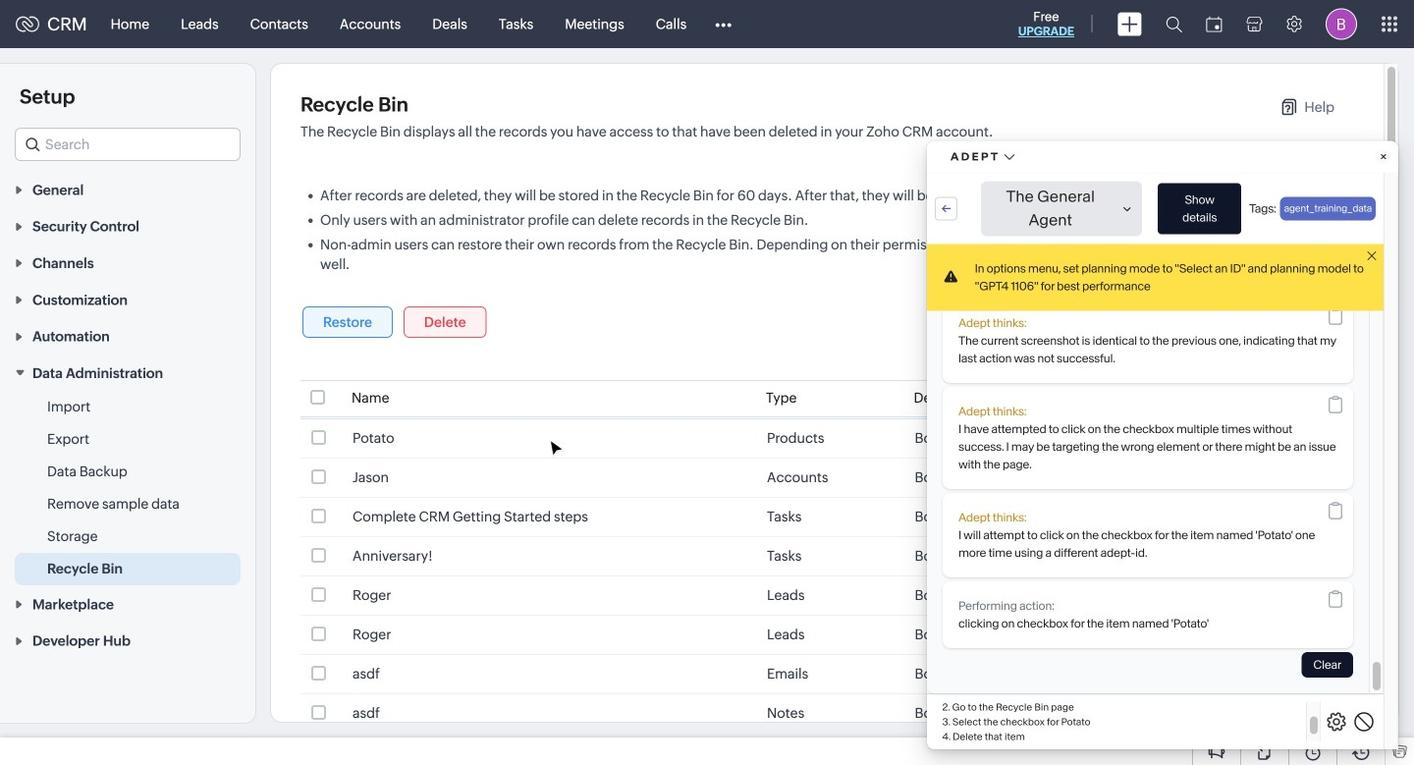 Task type: vqa. For each thing, say whether or not it's contained in the screenshot.
button
yes



Task type: locate. For each thing, give the bounding box(es) containing it.
None button
[[651, 92, 755, 123], [302, 306, 393, 338], [403, 306, 487, 338], [1184, 306, 1344, 338], [651, 92, 755, 123], [302, 306, 393, 338], [403, 306, 487, 338], [1184, 306, 1344, 338]]

logo image
[[16, 16, 39, 32]]

region
[[0, 391, 255, 585]]



